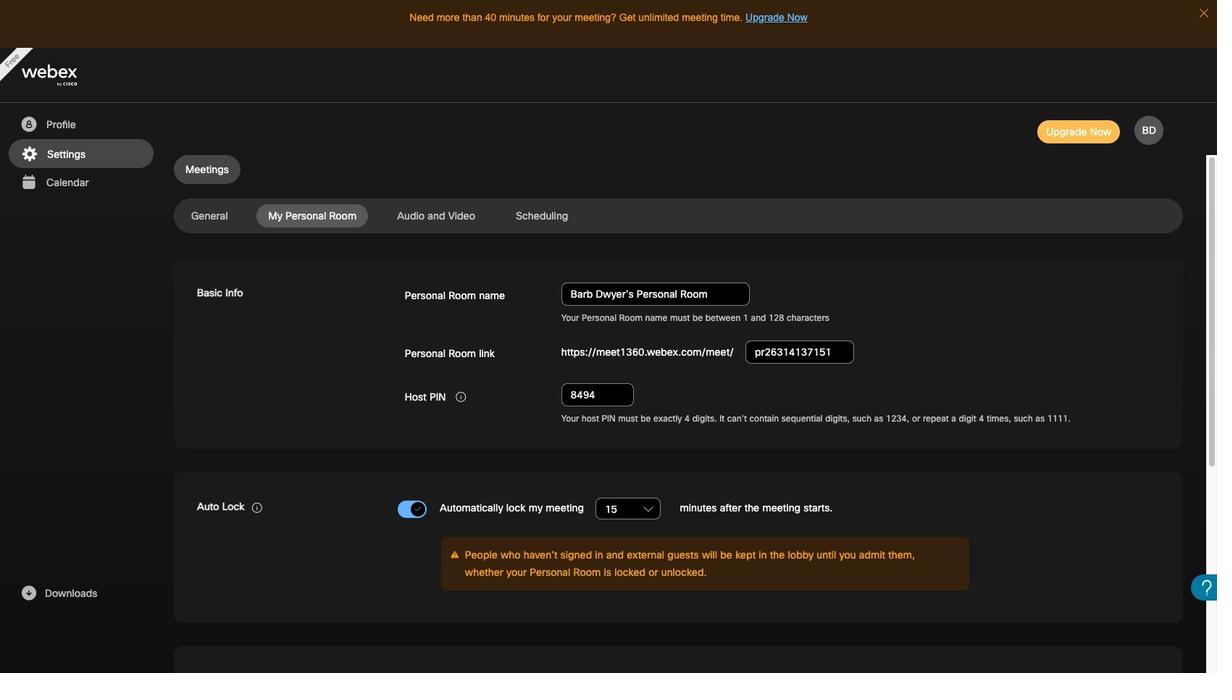 Task type: describe. For each thing, give the bounding box(es) containing it.
mds meetings_filled image
[[20, 174, 38, 191]]

mds settings_filled image
[[20, 146, 38, 163]]

mds check_bold image
[[414, 505, 422, 514]]



Task type: locate. For each thing, give the bounding box(es) containing it.
alert
[[562, 313, 1160, 325]]

banner
[[0, 48, 1217, 103]]

cisco webex image
[[22, 65, 109, 87]]

None text field
[[562, 283, 750, 306], [562, 384, 634, 407], [562, 283, 750, 306], [562, 384, 634, 407]]

1 vertical spatial tab list
[[174, 204, 1183, 228]]

tab list
[[174, 155, 1183, 184], [174, 204, 1183, 228]]

2 tab list from the top
[[174, 204, 1183, 228]]

mds people circle_filled image
[[20, 116, 38, 133]]

mds content download_filled image
[[20, 585, 38, 602]]

None text field
[[746, 341, 854, 364]]

1 tab list from the top
[[174, 155, 1183, 184]]

0 vertical spatial tab list
[[174, 155, 1183, 184]]



Task type: vqa. For each thing, say whether or not it's contained in the screenshot.
top TAB LIST
yes



